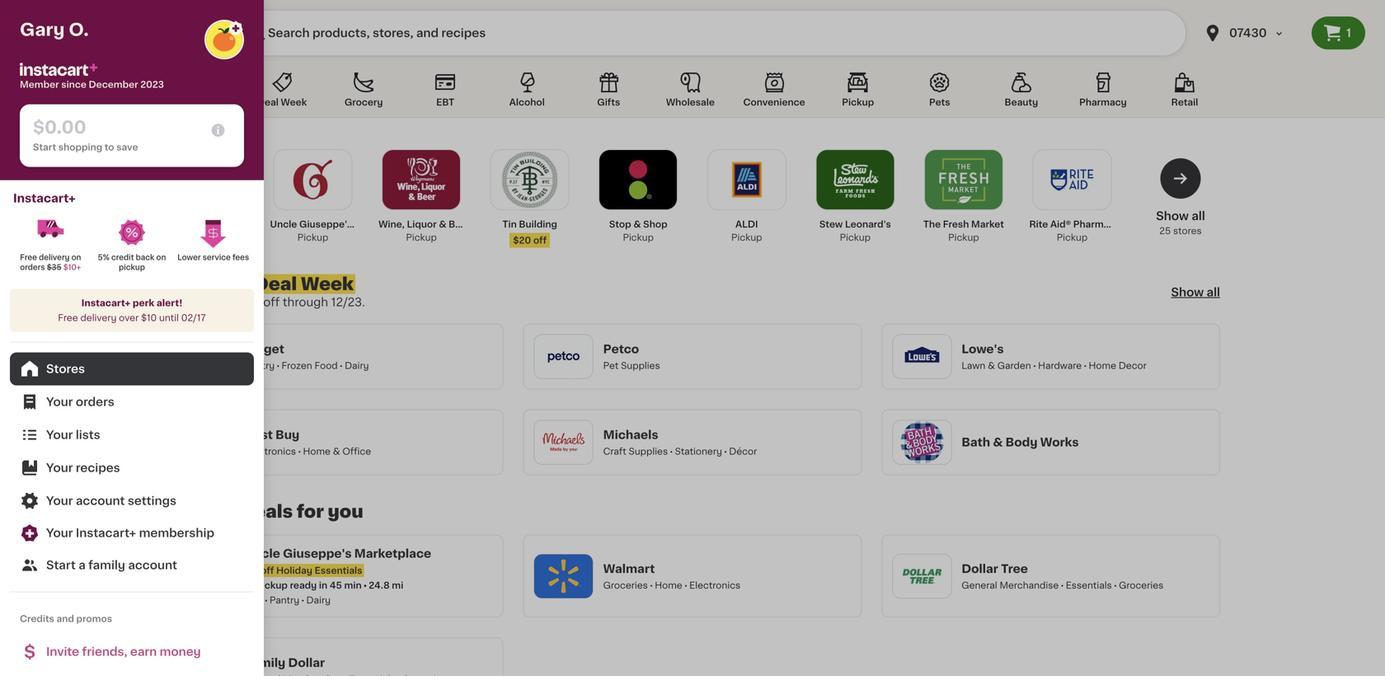 Task type: describe. For each thing, give the bounding box(es) containing it.
michaels craft supplies stationery décor
[[604, 429, 757, 456]]

& inside lowe's lawn & garden hardware home decor
[[988, 361, 996, 370]]

deal inside 'tis a big deal week score up to 40% off through 12/23.
[[254, 276, 297, 293]]

holiday inside 'uncle giuseppe's marketplace $5 off holiday essentials pickup ready in 45 min 24.8 mi'
[[276, 566, 313, 575]]

frozen
[[282, 361, 312, 370]]

giuseppe's for uncle giuseppe's marketplace $5 off holiday essentials pickup ready in 45 min 24.8 mi
[[283, 548, 352, 560]]

settings
[[128, 495, 177, 507]]

aldi
[[736, 220, 758, 229]]

uncle for uncle giuseppe's marketplace pickup
[[270, 220, 297, 229]]

invite friends, earn money link
[[10, 635, 254, 668]]

off inside 'tis a big deal week score up to 40% off through 12/23.
[[263, 297, 280, 308]]

in
[[319, 581, 328, 590]]

pickup inside pickup link
[[406, 233, 437, 242]]

works
[[1041, 437, 1079, 448]]

pets
[[930, 98, 951, 107]]

your instacart+ membership image
[[20, 523, 40, 543]]

45
[[330, 581, 342, 590]]

electronics inside best buy electronics home & office
[[245, 447, 296, 456]]

40%
[[234, 297, 260, 308]]

food
[[315, 361, 338, 370]]

show for show all
[[1172, 287, 1204, 298]]

merchandise
[[1000, 581, 1059, 590]]

your for your account settings
[[46, 495, 73, 507]]

on inside 5% credit back on pickup
[[156, 254, 166, 261]]

ready
[[290, 581, 317, 590]]

buy
[[276, 429, 300, 441]]

pickup link
[[379, 149, 464, 244]]

petco pet supplies
[[604, 344, 660, 370]]

lower service fees
[[178, 254, 249, 261]]

1 inside "tab panel"
[[236, 151, 240, 160]]

bath & body works link
[[882, 410, 1221, 476]]

shop
[[644, 220, 668, 229]]

wegmans
[[181, 220, 228, 229]]

lowe's
[[962, 344, 1004, 355]]

$5
[[247, 566, 259, 575]]

fresh
[[943, 220, 970, 229]]

start inside $0.00 start shopping to save
[[33, 143, 56, 152]]

rite aid® pharmacy pickup
[[1030, 220, 1121, 242]]

your orders
[[46, 396, 115, 408]]

'tis
[[165, 276, 198, 293]]

free delivery on orders $35 $10+
[[20, 254, 83, 271]]

promos
[[76, 614, 112, 624]]

target pantry frozen food dairy
[[245, 344, 369, 370]]

your instacart+ membership link
[[10, 518, 254, 549]]

electronics inside walmart groceries home electronics
[[690, 581, 741, 590]]

off inside 'uncle giuseppe's marketplace $5 off holiday essentials pickup ready in 45 min 24.8 mi'
[[261, 566, 274, 575]]

mi
[[392, 581, 404, 590]]

5% credit back on pickup
[[98, 254, 168, 271]]

ebt
[[436, 98, 455, 107]]

pickup inside stew leonard's pickup
[[840, 233, 871, 242]]

1 vertical spatial pantry
[[270, 596, 300, 605]]

instacart+ for instacart+
[[13, 193, 76, 204]]

a for big
[[202, 276, 213, 293]]

all for show all
[[1207, 287, 1221, 298]]

home inside best buy electronics home & office
[[303, 447, 331, 456]]

free inside free delivery on orders $35 $10+
[[20, 254, 37, 261]]

show all 25 stores
[[1157, 210, 1206, 236]]

ebt button
[[410, 69, 481, 117]]

for
[[297, 503, 324, 520]]

your for your orders
[[46, 396, 73, 408]]

pets button
[[905, 69, 976, 117]]

pickup inside uncle giuseppe's marketplace pickup
[[298, 233, 329, 242]]

holiday deals for you
[[165, 503, 364, 520]]

leonard's
[[845, 220, 891, 229]]

12/23.
[[331, 297, 365, 308]]

big
[[217, 276, 248, 293]]

'tis a big deal week score up to 40% off through 12/23.
[[165, 276, 365, 308]]

save
[[116, 143, 138, 152]]

start inside start a family account link
[[46, 560, 76, 571]]

lawn
[[962, 361, 986, 370]]

pickup inside 'uncle giuseppe's marketplace $5 off holiday essentials pickup ready in 45 min 24.8 mi'
[[256, 581, 288, 590]]

your recipes
[[46, 462, 120, 474]]

for
[[183, 98, 198, 107]]

stores link
[[10, 353, 254, 386]]

& inside stop & shop pickup
[[634, 220, 641, 229]]

marketplace for uncle giuseppe's marketplace pickup
[[354, 220, 413, 229]]

credits
[[20, 614, 54, 624]]

gifts button
[[574, 69, 644, 117]]

0 horizontal spatial holiday
[[165, 503, 238, 520]]

through
[[283, 297, 328, 308]]

$35
[[47, 264, 61, 271]]

$20
[[513, 236, 531, 245]]

bath
[[962, 437, 991, 448]]

stop
[[609, 220, 632, 229]]

instacart image
[[56, 23, 155, 43]]

and
[[57, 614, 74, 624]]

gary o. image
[[205, 20, 244, 59]]

uncle for uncle giuseppe's marketplace $5 off holiday essentials pickup ready in 45 min 24.8 mi
[[245, 548, 280, 560]]

shopping
[[58, 143, 102, 152]]

beauty
[[1005, 98, 1039, 107]]

general
[[962, 581, 998, 590]]

1 horizontal spatial orders
[[76, 396, 115, 408]]

pet
[[604, 361, 619, 370]]

stationery
[[675, 447, 722, 456]]

recipes
[[76, 462, 120, 474]]

a for family
[[79, 560, 86, 571]]

stores
[[46, 363, 85, 375]]

walmart
[[604, 563, 655, 575]]

for you
[[183, 98, 218, 107]]

0 vertical spatial account
[[76, 495, 125, 507]]

to inside 'tis a big deal week score up to 40% off through 12/23.
[[220, 297, 232, 308]]

pickup button
[[823, 69, 894, 117]]

pantry inside target pantry frozen food dairy
[[245, 361, 275, 370]]

home inside walmart groceries home electronics
[[655, 581, 683, 590]]

essentials inside 'uncle giuseppe's marketplace $5 off holiday essentials pickup ready in 45 min 24.8 mi'
[[315, 566, 362, 575]]

1 vertical spatial dollar
[[288, 657, 325, 669]]

instacart+ perk alert! free delivery over $10 until 02/17
[[58, 299, 206, 322]]

body
[[1006, 437, 1038, 448]]

retail
[[1172, 98, 1199, 107]]

best
[[245, 429, 273, 441]]

for you button
[[165, 69, 236, 117]]

show for show all 25 stores
[[1157, 210, 1189, 222]]

min
[[344, 581, 362, 590]]

$10+
[[63, 264, 81, 271]]

instacart+ for instacart+ perk alert! free delivery over $10 until 02/17
[[81, 299, 131, 308]]

pickup
[[119, 264, 145, 271]]

gary
[[20, 21, 65, 38]]

to inside $0.00 start shopping to save
[[105, 143, 114, 152]]



Task type: vqa. For each thing, say whether or not it's contained in the screenshot.
Your Instacart+ membership's Your
yes



Task type: locate. For each thing, give the bounding box(es) containing it.
week
[[281, 98, 307, 107], [301, 276, 354, 293]]

to right the up
[[220, 297, 232, 308]]

week inside button
[[281, 98, 307, 107]]

pickup inside pickup button
[[842, 98, 875, 107]]

all inside show all 25 stores
[[1192, 210, 1206, 222]]

the
[[924, 220, 941, 229]]

marketplace inside 'uncle giuseppe's marketplace $5 off holiday essentials pickup ready in 45 min 24.8 mi'
[[355, 548, 432, 560]]

you
[[200, 98, 218, 107], [328, 503, 364, 520]]

0 vertical spatial supplies
[[621, 361, 660, 370]]

pharmacy right aid®
[[1074, 220, 1121, 229]]

0 vertical spatial all
[[1192, 210, 1206, 222]]

& right bath
[[993, 437, 1003, 448]]

a
[[202, 276, 213, 293], [79, 560, 86, 571]]

0 vertical spatial home
[[1089, 361, 1117, 370]]

0 vertical spatial delivery
[[39, 254, 70, 261]]

your for your recipes
[[46, 462, 73, 474]]

0 vertical spatial you
[[200, 98, 218, 107]]

pharmacy inside pharmacy button
[[1080, 98, 1127, 107]]

on
[[71, 254, 81, 261], [156, 254, 166, 261]]

1 horizontal spatial delivery
[[80, 313, 117, 322]]

show up 25
[[1157, 210, 1189, 222]]

convenience button
[[737, 69, 812, 117]]

0 vertical spatial pharmacy
[[1080, 98, 1127, 107]]

0 vertical spatial pantry
[[245, 361, 275, 370]]

1 vertical spatial off
[[263, 297, 280, 308]]

instacart+ up family
[[76, 527, 136, 539]]

essentials up 45
[[315, 566, 362, 575]]

groceries inside walmart groceries home electronics
[[604, 581, 648, 590]]

0 horizontal spatial free
[[20, 254, 37, 261]]

1 vertical spatial account
[[128, 560, 177, 571]]

1 horizontal spatial free
[[58, 313, 78, 322]]

score
[[165, 297, 199, 308]]

2 horizontal spatial home
[[1089, 361, 1117, 370]]

alert!
[[157, 299, 182, 308]]

1 vertical spatial marketplace
[[355, 548, 432, 560]]

1 horizontal spatial electronics
[[690, 581, 741, 590]]

lists
[[76, 429, 100, 441]]

invite
[[46, 646, 79, 658]]

uncle inside 'uncle giuseppe's marketplace $5 off holiday essentials pickup ready in 45 min 24.8 mi'
[[245, 548, 280, 560]]

over
[[119, 313, 139, 322]]

gifts
[[597, 98, 621, 107]]

a left family
[[79, 560, 86, 571]]

show down "stores"
[[1172, 287, 1204, 298]]

alcohol button
[[492, 69, 563, 117]]

4 your from the top
[[46, 495, 73, 507]]

your down stores
[[46, 396, 73, 408]]

1 horizontal spatial all
[[1207, 287, 1221, 298]]

orders left "$35" at left
[[20, 264, 45, 271]]

delivery inside free delivery on orders $35 $10+
[[39, 254, 70, 261]]

instacart+ up 'over' on the left of the page
[[81, 299, 131, 308]]

0 vertical spatial holiday
[[165, 503, 238, 520]]

1 inside button
[[1347, 27, 1352, 39]]

account down recipes
[[76, 495, 125, 507]]

1 vertical spatial giuseppe's
[[283, 548, 352, 560]]

1 horizontal spatial groceries
[[1119, 581, 1164, 590]]

off right the 40% on the top
[[263, 297, 280, 308]]

1 vertical spatial dairy
[[306, 596, 331, 605]]

1 groceries from the left
[[604, 581, 648, 590]]

week left grocery
[[281, 98, 307, 107]]

0 vertical spatial show
[[1157, 210, 1189, 222]]

pantry
[[245, 361, 275, 370], [270, 596, 300, 605]]

2 your from the top
[[46, 429, 73, 441]]

1 vertical spatial essentials
[[1066, 581, 1113, 590]]

giuseppe's inside uncle giuseppe's marketplace pickup
[[299, 220, 352, 229]]

tab panel containing 'tis a big
[[157, 144, 1229, 676]]

pantry down target on the bottom of the page
[[245, 361, 275, 370]]

free down $10+
[[58, 313, 78, 322]]

stores
[[1174, 226, 1202, 236]]

$0.00 start shopping to save
[[33, 119, 138, 152]]

02/17
[[181, 313, 206, 322]]

giuseppe's up in
[[283, 548, 352, 560]]

giuseppe's for uncle giuseppe's marketplace pickup
[[299, 220, 352, 229]]

essentials inside dollar tree general merchandise essentials groceries
[[1066, 581, 1113, 590]]

0 vertical spatial to
[[105, 143, 114, 152]]

deal week button
[[247, 69, 318, 117]]

0 horizontal spatial orders
[[20, 264, 45, 271]]

0 horizontal spatial on
[[71, 254, 81, 261]]

2 marketplace from the top
[[355, 548, 432, 560]]

1 horizontal spatial 1
[[1347, 27, 1352, 39]]

dollar up general
[[962, 563, 999, 575]]

best buy electronics home & office
[[245, 429, 371, 456]]

your instacart+ membership
[[46, 527, 214, 539]]

0 vertical spatial week
[[281, 98, 307, 107]]

25
[[1160, 226, 1172, 236]]

stew leonard's pickup
[[820, 220, 891, 242]]

& inside best buy electronics home & office
[[333, 447, 340, 456]]

1 horizontal spatial holiday
[[276, 566, 313, 575]]

0 horizontal spatial dairy
[[306, 596, 331, 605]]

beauty button
[[986, 69, 1057, 117]]

holiday
[[165, 503, 238, 520], [276, 566, 313, 575]]

dollar right family
[[288, 657, 325, 669]]

target
[[245, 344, 284, 355]]

2 vertical spatial off
[[261, 566, 274, 575]]

1 vertical spatial start
[[46, 560, 76, 571]]

holiday up ready
[[276, 566, 313, 575]]

0 vertical spatial dairy
[[345, 361, 369, 370]]

0 vertical spatial marketplace
[[354, 220, 413, 229]]

2 on from the left
[[156, 254, 166, 261]]

supplies down michaels
[[629, 447, 668, 456]]

your down your lists
[[46, 462, 73, 474]]

friends,
[[82, 646, 127, 658]]

shop categories tab list
[[165, 69, 1221, 117]]

all for show all 25 stores
[[1192, 210, 1206, 222]]

décor
[[729, 447, 757, 456]]

you inside for you button
[[200, 98, 218, 107]]

the fresh market pickup
[[924, 220, 1005, 242]]

deal inside deal week button
[[257, 98, 279, 107]]

start left family
[[46, 560, 76, 571]]

marketplace inside uncle giuseppe's marketplace pickup
[[354, 220, 413, 229]]

essentials
[[315, 566, 362, 575], [1066, 581, 1113, 590]]

instacart+ inside instacart+ perk alert! free delivery over $10 until 02/17
[[81, 299, 131, 308]]

0 vertical spatial off
[[534, 236, 547, 245]]

uncle up the $5
[[245, 548, 280, 560]]

since
[[61, 80, 86, 89]]

delivery left 'over' on the left of the page
[[80, 313, 117, 322]]

on right back
[[156, 254, 166, 261]]

your inside your orders link
[[46, 396, 73, 408]]

supplies inside michaels craft supplies stationery décor
[[629, 447, 668, 456]]

grocery
[[345, 98, 383, 107]]

home left office
[[303, 447, 331, 456]]

retail button
[[1150, 69, 1221, 117]]

1 horizontal spatial you
[[328, 503, 364, 520]]

delivery up "$35" at left
[[39, 254, 70, 261]]

supplies inside petco pet supplies
[[621, 361, 660, 370]]

home
[[1089, 361, 1117, 370], [303, 447, 331, 456], [655, 581, 683, 590]]

0 horizontal spatial all
[[1192, 210, 1206, 222]]

perk
[[133, 299, 155, 308]]

aldi pickup
[[732, 220, 763, 242]]

giuseppe's inside 'uncle giuseppe's marketplace $5 off holiday essentials pickup ready in 45 min 24.8 mi'
[[283, 548, 352, 560]]

1 vertical spatial electronics
[[690, 581, 741, 590]]

family dollar link
[[165, 638, 504, 676]]

back
[[136, 254, 155, 261]]

free inside instacart+ perk alert! free delivery over $10 until 02/17
[[58, 313, 78, 322]]

0 horizontal spatial a
[[79, 560, 86, 571]]

1 vertical spatial deal
[[254, 276, 297, 293]]

pharmacy button
[[1068, 69, 1139, 117]]

market
[[972, 220, 1005, 229]]

o.
[[69, 21, 89, 38]]

& right stop
[[634, 220, 641, 229]]

1 on from the left
[[71, 254, 81, 261]]

1 vertical spatial to
[[220, 297, 232, 308]]

uncle giuseppe's marketplace pickup
[[270, 220, 413, 242]]

0 vertical spatial free
[[20, 254, 37, 261]]

off right the $5
[[261, 566, 274, 575]]

your orders link
[[10, 386, 254, 419]]

your inside your lists link
[[46, 429, 73, 441]]

your recipes link
[[10, 452, 254, 485]]

& inside 'link'
[[993, 437, 1003, 448]]

1 your from the top
[[46, 396, 73, 408]]

24.8
[[369, 581, 390, 590]]

deal right for you
[[257, 98, 279, 107]]

a up the up
[[202, 276, 213, 293]]

0 horizontal spatial home
[[303, 447, 331, 456]]

0 vertical spatial deal
[[257, 98, 279, 107]]

instacart plus image
[[20, 63, 97, 76]]

deal up the 40% on the top
[[254, 276, 297, 293]]

dollar inside dollar tree general merchandise essentials groceries
[[962, 563, 999, 575]]

1 vertical spatial supplies
[[629, 447, 668, 456]]

0 horizontal spatial to
[[105, 143, 114, 152]]

0 vertical spatial electronics
[[245, 447, 296, 456]]

1 horizontal spatial account
[[128, 560, 177, 571]]

2023
[[140, 80, 164, 89]]

giuseppe's up through
[[299, 220, 352, 229]]

1 horizontal spatial dollar
[[962, 563, 999, 575]]

0 vertical spatial a
[[202, 276, 213, 293]]

0 horizontal spatial delivery
[[39, 254, 70, 261]]

show all button
[[1172, 284, 1221, 301]]

your left lists
[[46, 429, 73, 441]]

pantry down ready
[[270, 596, 300, 605]]

1 vertical spatial home
[[303, 447, 331, 456]]

membership
[[139, 527, 214, 539]]

1 vertical spatial free
[[58, 313, 78, 322]]

1 vertical spatial pharmacy
[[1074, 220, 1121, 229]]

december
[[89, 80, 138, 89]]

off inside tin building $20 off
[[534, 236, 547, 245]]

essentials right merchandise
[[1066, 581, 1113, 590]]

1 horizontal spatial on
[[156, 254, 166, 261]]

money
[[160, 646, 201, 658]]

2 vertical spatial home
[[655, 581, 683, 590]]

bath & body works
[[962, 437, 1079, 448]]

0 vertical spatial giuseppe's
[[299, 220, 352, 229]]

start a family account
[[46, 560, 177, 571]]

pickup inside stop & shop pickup
[[623, 233, 654, 242]]

0 horizontal spatial 1
[[236, 151, 240, 160]]

invite friends, earn money
[[46, 646, 201, 658]]

dairy right food
[[345, 361, 369, 370]]

your inside your recipes link
[[46, 462, 73, 474]]

off down building
[[534, 236, 547, 245]]

0 vertical spatial essentials
[[315, 566, 362, 575]]

on inside free delivery on orders $35 $10+
[[71, 254, 81, 261]]

0 horizontal spatial you
[[200, 98, 218, 107]]

0 horizontal spatial account
[[76, 495, 125, 507]]

show inside show all 25 stores
[[1157, 210, 1189, 222]]

supplies for michaels
[[629, 447, 668, 456]]

orders
[[20, 264, 45, 271], [76, 396, 115, 408]]

1 horizontal spatial to
[[220, 297, 232, 308]]

0 horizontal spatial essentials
[[315, 566, 362, 575]]

account down your instacart+ membership link
[[128, 560, 177, 571]]

$10
[[141, 313, 157, 322]]

electronics
[[245, 447, 296, 456], [690, 581, 741, 590]]

instacart+ down shopping
[[13, 193, 76, 204]]

your for your lists
[[46, 429, 73, 441]]

orders up lists
[[76, 396, 115, 408]]

a inside 'tis a big deal week score up to 40% off through 12/23.
[[202, 276, 213, 293]]

show inside popup button
[[1172, 287, 1204, 298]]

groceries inside dollar tree general merchandise essentials groceries
[[1119, 581, 1164, 590]]

2 groceries from the left
[[1119, 581, 1164, 590]]

your right your instacart+ membership image in the left of the page
[[46, 527, 73, 539]]

wegmans pickup
[[181, 220, 228, 242]]

1 vertical spatial orders
[[76, 396, 115, 408]]

3 your from the top
[[46, 462, 73, 474]]

uncle giuseppe's marketplace $5 off holiday essentials pickup ready in 45 min 24.8 mi
[[245, 548, 432, 590]]

your down your recipes
[[46, 495, 73, 507]]

home inside lowe's lawn & garden hardware home decor
[[1089, 361, 1117, 370]]

1 vertical spatial delivery
[[80, 313, 117, 322]]

holiday up membership
[[165, 503, 238, 520]]

groceries
[[604, 581, 648, 590], [1119, 581, 1164, 590]]

your for your instacart+ membership
[[46, 527, 73, 539]]

aid®
[[1051, 220, 1072, 229]]

0 vertical spatial 1
[[1347, 27, 1352, 39]]

1 horizontal spatial essentials
[[1066, 581, 1113, 590]]

start
[[33, 143, 56, 152], [46, 560, 76, 571]]

alcohol
[[510, 98, 545, 107]]

pickup inside rite aid® pharmacy pickup
[[1057, 233, 1088, 242]]

your inside your account settings link
[[46, 495, 73, 507]]

orders inside free delivery on orders $35 $10+
[[20, 264, 45, 271]]

family
[[245, 657, 286, 669]]

all inside popup button
[[1207, 287, 1221, 298]]

pickup inside wegmans pickup
[[189, 233, 220, 242]]

your inside your instacart+ membership link
[[46, 527, 73, 539]]

1 vertical spatial 1
[[236, 151, 240, 160]]

free left 5%
[[20, 254, 37, 261]]

0 vertical spatial instacart+
[[13, 193, 76, 204]]

1 vertical spatial week
[[301, 276, 354, 293]]

you inside "tab panel"
[[328, 503, 364, 520]]

family
[[88, 560, 125, 571]]

pharmacy inside rite aid® pharmacy pickup
[[1074, 220, 1121, 229]]

0 horizontal spatial dollar
[[288, 657, 325, 669]]

1 vertical spatial instacart+
[[81, 299, 131, 308]]

5 your from the top
[[46, 527, 73, 539]]

& right the lawn
[[988, 361, 996, 370]]

pickup inside the fresh market pickup
[[949, 233, 980, 242]]

uncle inside uncle giuseppe's marketplace pickup
[[270, 220, 297, 229]]

1 marketplace from the top
[[354, 220, 413, 229]]

week up '12/23.' at the top left of page
[[301, 276, 354, 293]]

1 vertical spatial you
[[328, 503, 364, 520]]

home down the walmart at left bottom
[[655, 581, 683, 590]]

uncle up 'tis a big deal week score up to 40% off through 12/23.
[[270, 220, 297, 229]]

wholesale
[[666, 98, 715, 107]]

supplies down petco
[[621, 361, 660, 370]]

to left save on the top left of page
[[105, 143, 114, 152]]

2 vertical spatial instacart+
[[76, 527, 136, 539]]

giuseppe's
[[299, 220, 352, 229], [283, 548, 352, 560]]

on up $10+
[[71, 254, 81, 261]]

until
[[159, 313, 179, 322]]

deal week
[[257, 98, 307, 107]]

1 horizontal spatial home
[[655, 581, 683, 590]]

1 vertical spatial all
[[1207, 287, 1221, 298]]

1 vertical spatial holiday
[[276, 566, 313, 575]]

1 vertical spatial show
[[1172, 287, 1204, 298]]

1 vertical spatial a
[[79, 560, 86, 571]]

0 horizontal spatial groceries
[[604, 581, 648, 590]]

home left decor
[[1089, 361, 1117, 370]]

0 horizontal spatial electronics
[[245, 447, 296, 456]]

0 vertical spatial orders
[[20, 264, 45, 271]]

delivery inside instacart+ perk alert! free delivery over $10 until 02/17
[[80, 313, 117, 322]]

5%
[[98, 254, 110, 261]]

dairy down in
[[306, 596, 331, 605]]

marketplace for uncle giuseppe's marketplace $5 off holiday essentials pickup ready in 45 min 24.8 mi
[[355, 548, 432, 560]]

1 vertical spatial uncle
[[245, 548, 280, 560]]

supplies
[[621, 361, 660, 370], [629, 447, 668, 456]]

& left office
[[333, 447, 340, 456]]

start down '$0.00' at the top
[[33, 143, 56, 152]]

1 horizontal spatial a
[[202, 276, 213, 293]]

stew
[[820, 220, 843, 229]]

pharmacy
[[1080, 98, 1127, 107], [1074, 220, 1121, 229]]

tree
[[1001, 563, 1029, 575]]

pharmacy right beauty
[[1080, 98, 1127, 107]]

week inside 'tis a big deal week score up to 40% off through 12/23.
[[301, 276, 354, 293]]

dairy inside target pantry frozen food dairy
[[345, 361, 369, 370]]

supplies for petco
[[621, 361, 660, 370]]

dollar tree general merchandise essentials groceries
[[962, 563, 1164, 590]]

up
[[202, 297, 217, 308]]

0 vertical spatial uncle
[[270, 220, 297, 229]]

tab panel
[[157, 144, 1229, 676]]

1 horizontal spatial dairy
[[345, 361, 369, 370]]

michaels
[[604, 429, 659, 441]]

0 vertical spatial dollar
[[962, 563, 999, 575]]

craft
[[604, 447, 627, 456]]

0 vertical spatial start
[[33, 143, 56, 152]]



